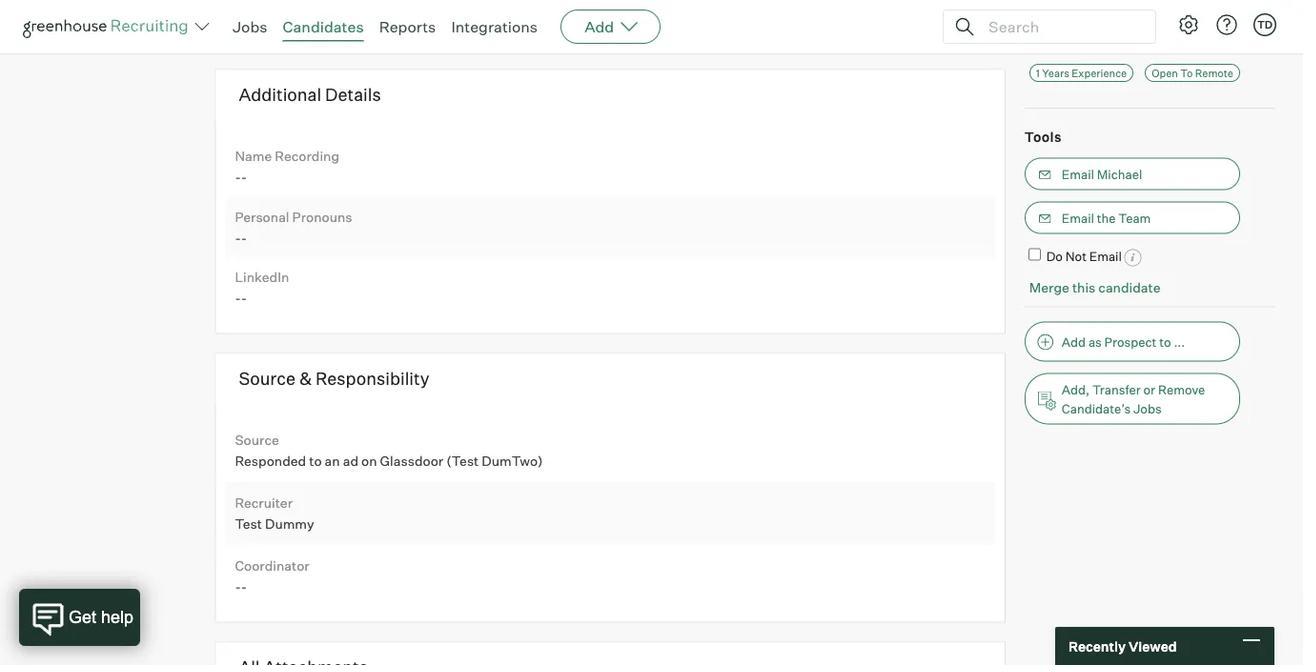 Task type: locate. For each thing, give the bounding box(es) containing it.
source left &
[[239, 368, 296, 390]]

0 horizontal spatial jobs
[[233, 17, 268, 36]]

source responded to an ad on glassdoor (test dumtwo)
[[235, 432, 546, 470]]

source inside source responded to an ad on glassdoor (test dumtwo)
[[235, 432, 279, 449]]

name
[[235, 148, 272, 165]]

linkedin --
[[235, 269, 289, 306]]

email michael button
[[1025, 158, 1241, 190]]

experience
[[1072, 66, 1128, 79]]

add button
[[561, 10, 661, 44]]

source
[[239, 368, 296, 390], [235, 432, 279, 449]]

as
[[1089, 334, 1102, 349]]

add as prospect to ... button
[[1025, 322, 1241, 362]]

1 vertical spatial email
[[1062, 210, 1095, 226]]

1 vertical spatial to
[[309, 453, 322, 470]]

email right not
[[1090, 249, 1123, 264]]

source & responsibility
[[239, 368, 430, 390]]

+
[[1235, 35, 1243, 52]]

add as prospect to ...
[[1062, 334, 1186, 349]]

name recording --
[[235, 148, 340, 185]]

candidates link
[[283, 17, 364, 36]]

email the team
[[1062, 210, 1152, 226]]

email left michael
[[1062, 167, 1095, 182]]

glassdoor
[[380, 453, 444, 470]]

1 vertical spatial add
[[1062, 334, 1087, 349]]

1 horizontal spatial to
[[1160, 334, 1172, 349]]

1
[[1037, 66, 1041, 79]]

email inside button
[[1062, 167, 1095, 182]]

1 years experience
[[1037, 66, 1128, 79]]

add
[[585, 17, 614, 36], [1062, 334, 1087, 349]]

jobs left candidates link
[[233, 17, 268, 36]]

reports
[[379, 17, 436, 36]]

jobs
[[233, 17, 268, 36], [1134, 401, 1162, 416]]

add inside popup button
[[585, 17, 614, 36]]

ad
[[343, 453, 359, 470]]

integrations link
[[452, 17, 538, 36]]

email inside 'button'
[[1062, 210, 1095, 226]]

1 horizontal spatial add
[[1062, 334, 1087, 349]]

email
[[1062, 167, 1095, 182], [1062, 210, 1095, 226], [1090, 249, 1123, 264]]

'09
[[262, 6, 283, 23]]

1 horizontal spatial jobs
[[1134, 401, 1162, 416]]

do not email
[[1047, 249, 1123, 264]]

1 vertical spatial source
[[235, 432, 279, 449]]

email left the
[[1062, 210, 1095, 226]]

1 vertical spatial jobs
[[1134, 401, 1162, 416]]

0 vertical spatial source
[[239, 368, 296, 390]]

0 horizontal spatial mar
[[235, 6, 259, 23]]

source for source responded to an ad on glassdoor (test dumtwo)
[[235, 432, 279, 449]]

0 vertical spatial email
[[1062, 167, 1095, 182]]

0 horizontal spatial to
[[309, 453, 322, 470]]

personal
[[235, 208, 290, 225]]

tools
[[1025, 129, 1062, 146]]

Do Not Email checkbox
[[1029, 249, 1041, 261]]

open to remote link
[[1146, 64, 1241, 82]]

0 vertical spatial to
[[1160, 334, 1172, 349]]

responsibility
[[316, 368, 430, 390]]

years
[[1043, 66, 1070, 79]]

merge this candidate
[[1030, 279, 1161, 296]]

merge this candidate link
[[1030, 279, 1161, 296]]

candidate
[[1025, 35, 1095, 52]]

add inside button
[[1062, 334, 1087, 349]]

jobs down or
[[1134, 401, 1162, 416]]

to left an on the left bottom of page
[[309, 453, 322, 470]]

0 horizontal spatial add
[[585, 17, 614, 36]]

merge
[[1030, 279, 1070, 296]]

0 vertical spatial jobs
[[233, 17, 268, 36]]

to left ... at right bottom
[[1160, 334, 1172, 349]]

mar
[[235, 6, 259, 23], [295, 6, 319, 23]]

1 horizontal spatial mar
[[295, 6, 319, 23]]

details
[[325, 84, 381, 105]]

mar left '13
[[295, 6, 319, 23]]

recently
[[1069, 638, 1127, 655]]

remove
[[1159, 382, 1206, 397]]

add for add
[[585, 17, 614, 36]]

-
[[286, 6, 292, 23], [235, 169, 241, 185], [241, 169, 247, 185], [235, 229, 241, 246], [241, 229, 247, 246], [235, 290, 241, 306], [241, 290, 247, 306], [235, 579, 241, 595], [241, 579, 247, 595]]

0 vertical spatial add
[[585, 17, 614, 36]]

+ edit
[[1235, 35, 1272, 52]]

to
[[1160, 334, 1172, 349], [309, 453, 322, 470]]

source up responded
[[235, 432, 279, 449]]

source for source & responsibility
[[239, 368, 296, 390]]

candidate tags
[[1025, 35, 1132, 52]]

candidate
[[1099, 279, 1161, 296]]

candidates
[[283, 17, 364, 36]]

mar left '09 on the left of page
[[235, 6, 259, 23]]



Task type: describe. For each thing, give the bounding box(es) containing it.
2 vertical spatial email
[[1090, 249, 1123, 264]]

Search text field
[[984, 13, 1139, 41]]

recruiter test dummy
[[235, 495, 314, 532]]

1 years experience link
[[1030, 64, 1134, 82]]

remote
[[1196, 66, 1234, 79]]

recording
[[275, 148, 340, 165]]

viewed
[[1129, 638, 1178, 655]]

linkedin
[[235, 269, 289, 286]]

mar '09 - mar '13
[[235, 6, 339, 23]]

the
[[1098, 210, 1117, 226]]

add,
[[1062, 382, 1090, 397]]

add for add as prospect to ...
[[1062, 334, 1087, 349]]

'13
[[322, 6, 339, 23]]

personal pronouns --
[[235, 208, 353, 246]]

(test
[[447, 453, 479, 470]]

coordinator --
[[235, 558, 310, 595]]

open
[[1152, 66, 1179, 79]]

dumtwo)
[[482, 453, 543, 470]]

add, transfer or remove candidate's jobs
[[1062, 382, 1206, 416]]

integrations
[[452, 17, 538, 36]]

td button
[[1254, 13, 1277, 36]]

email the team button
[[1025, 202, 1241, 234]]

to
[[1181, 66, 1194, 79]]

michael
[[1098, 167, 1143, 182]]

add, transfer or remove candidate's jobs button
[[1025, 373, 1241, 425]]

recently viewed
[[1069, 638, 1178, 655]]

not
[[1066, 249, 1087, 264]]

coordinator
[[235, 558, 310, 574]]

test
[[235, 516, 262, 532]]

+ edit link
[[1230, 31, 1276, 57]]

open to remote
[[1152, 66, 1234, 79]]

configure image
[[1178, 13, 1201, 36]]

...
[[1175, 334, 1186, 349]]

recruiter
[[235, 495, 293, 512]]

candidate's
[[1062, 401, 1131, 416]]

or
[[1144, 382, 1156, 397]]

transfer
[[1093, 382, 1142, 397]]

reports link
[[379, 17, 436, 36]]

do
[[1047, 249, 1064, 264]]

greenhouse recruiting image
[[23, 15, 195, 38]]

dummy
[[265, 516, 314, 532]]

prospect
[[1105, 334, 1157, 349]]

on
[[362, 453, 377, 470]]

to inside source responded to an ad on glassdoor (test dumtwo)
[[309, 453, 322, 470]]

additional
[[239, 84, 322, 105]]

email for email the team
[[1062, 210, 1095, 226]]

additional details
[[239, 84, 381, 105]]

email michael
[[1062, 167, 1143, 182]]

td
[[1258, 18, 1274, 31]]

email for email michael
[[1062, 167, 1095, 182]]

to inside add as prospect to ... button
[[1160, 334, 1172, 349]]

td button
[[1251, 10, 1281, 40]]

responded
[[235, 453, 306, 470]]

jobs link
[[233, 17, 268, 36]]

an
[[325, 453, 340, 470]]

pronouns
[[292, 208, 353, 225]]

team
[[1119, 210, 1152, 226]]

jobs inside add, transfer or remove candidate's jobs
[[1134, 401, 1162, 416]]

tags
[[1099, 35, 1132, 52]]

&
[[299, 368, 312, 390]]

2 mar from the left
[[295, 6, 319, 23]]

this
[[1073, 279, 1096, 296]]

edit
[[1246, 35, 1272, 52]]

1 mar from the left
[[235, 6, 259, 23]]



Task type: vqa. For each thing, say whether or not it's contained in the screenshot.
+ Edit
yes



